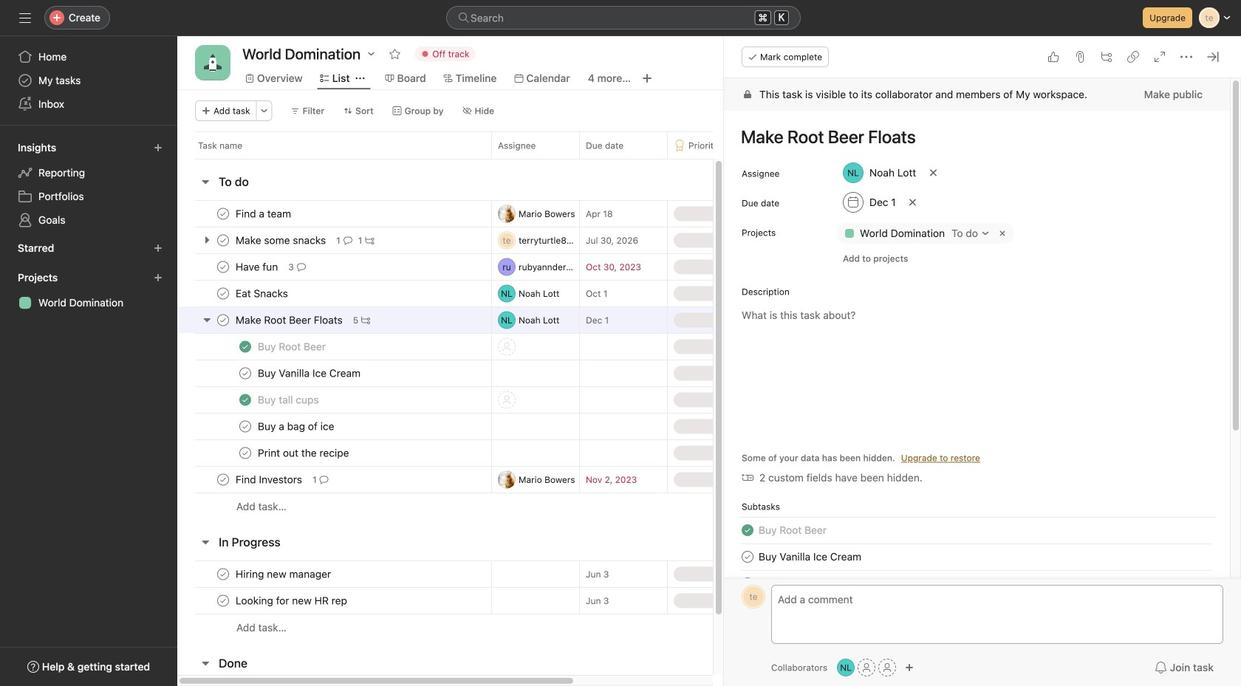 Task type: describe. For each thing, give the bounding box(es) containing it.
task name text field for mark complete image within the print out the recipe cell
[[255, 446, 354, 461]]

task name text field for mark complete checkbox within find a team cell
[[233, 207, 296, 221]]

mark complete checkbox inside eat snacks cell
[[214, 285, 232, 303]]

mark complete checkbox for the find investors cell
[[214, 471, 232, 489]]

projects element
[[0, 265, 177, 318]]

print out the recipe cell
[[177, 440, 491, 467]]

2 list item from the top
[[724, 544, 1230, 570]]

new insights image
[[154, 143, 163, 152]]

task name text field for mark complete icon associated with the find investors cell
[[233, 473, 307, 487]]

mark complete checkbox for hiring new manager 'cell'
[[214, 566, 232, 583]]

1 list item from the top
[[724, 517, 1230, 544]]

2 vertical spatial completed image
[[739, 575, 757, 593]]

header to do tree grid
[[177, 200, 898, 520]]

add to starred image
[[389, 48, 401, 60]]

full screen image
[[1154, 51, 1166, 63]]

hide sidebar image
[[19, 12, 31, 24]]

remove assignee image
[[929, 168, 938, 177]]

mark complete checkbox inside make root beer floats cell
[[214, 311, 232, 329]]

completed checkbox inside buy root beer cell
[[236, 338, 254, 356]]

task name text field for mark complete icon within eat snacks cell
[[233, 286, 293, 301]]

1 collapse task list for this group image from the top
[[200, 536, 211, 548]]

have fun cell
[[177, 253, 491, 281]]

tab actions image
[[356, 74, 365, 83]]

mark complete image for buy vanilla ice cream cell
[[236, 365, 254, 382]]

task name text field for completed icon in buy tall cups cell
[[255, 393, 323, 408]]

collapse task list for this group image
[[200, 176, 211, 188]]

expand subtask list for the task make some snacks image
[[201, 234, 213, 246]]

remove image
[[997, 228, 1009, 239]]

0 horizontal spatial add or remove collaborators image
[[837, 659, 855, 677]]

mark complete image inside make root beer floats cell
[[214, 311, 232, 329]]

completed checkbox inside buy tall cups cell
[[236, 391, 254, 409]]

close details image
[[1207, 51, 1219, 63]]

1 vertical spatial completed checkbox
[[739, 522, 757, 539]]

rocket image
[[204, 54, 222, 72]]

buy tall cups cell
[[177, 386, 491, 414]]

make root beer floats dialog
[[724, 36, 1241, 686]]

mark complete checkbox inside make root beer floats dialog
[[739, 548, 757, 566]]

main content inside make root beer floats dialog
[[724, 78, 1230, 686]]

mark complete image for print out the recipe cell
[[236, 444, 254, 462]]

mark complete checkbox for print out the recipe cell
[[236, 444, 254, 462]]

looking for new hr rep cell
[[177, 587, 491, 615]]

task name text field for mark complete checkbox inside buy a bag of ice cell
[[255, 419, 339, 434]]

1 comment image
[[320, 475, 329, 484]]

add items to starred image
[[154, 244, 163, 253]]

mark complete checkbox inside have fun cell
[[214, 258, 232, 276]]

task name text field inside make some snacks cell
[[233, 233, 330, 248]]

3 list item from the top
[[724, 570, 1230, 597]]

completed image
[[739, 522, 757, 539]]

collapse subtask list for the task make root beer floats image
[[201, 314, 213, 326]]

copy task link image
[[1128, 51, 1139, 63]]

mark complete image for have fun cell
[[214, 258, 232, 276]]

hiring new manager cell
[[177, 561, 491, 588]]

task name text field for mark complete option within the buy vanilla ice cream cell
[[255, 366, 365, 381]]

new project or portfolio image
[[154, 273, 163, 282]]

task name text field inside make root beer floats cell
[[233, 313, 347, 328]]

5 subtasks image
[[361, 316, 370, 325]]

task name text field for mark complete option within the have fun cell
[[233, 260, 282, 275]]



Task type: locate. For each thing, give the bounding box(es) containing it.
Completed checkbox
[[236, 391, 254, 409], [739, 522, 757, 539]]

more actions for this task image
[[1181, 51, 1193, 63]]

mark complete checkbox for buy a bag of ice cell
[[236, 418, 254, 436]]

mark complete checkbox inside buy a bag of ice cell
[[236, 418, 254, 436]]

1 subtask image
[[365, 236, 374, 245]]

0 vertical spatial completed checkbox
[[236, 338, 254, 356]]

row
[[177, 132, 898, 159], [195, 158, 879, 160], [177, 200, 898, 228], [177, 227, 898, 254], [177, 253, 898, 281], [177, 280, 898, 307], [177, 307, 898, 334], [177, 333, 898, 361], [177, 360, 898, 387], [177, 386, 898, 414], [177, 413, 898, 440], [177, 440, 898, 467], [177, 466, 898, 494], [177, 493, 898, 520], [177, 561, 898, 588], [177, 587, 898, 615], [177, 614, 898, 641]]

buy vanilla ice cream cell
[[177, 360, 491, 387]]

Task name text field
[[233, 207, 296, 221], [233, 260, 282, 275], [255, 366, 365, 381], [255, 419, 339, 434], [233, 567, 336, 582]]

Mark complete checkbox
[[214, 205, 232, 223], [236, 418, 254, 436], [236, 444, 254, 462], [214, 471, 232, 489], [214, 566, 232, 583], [214, 592, 232, 610]]

mark complete image
[[214, 311, 232, 329], [236, 365, 254, 382], [236, 444, 254, 462], [214, 566, 232, 583], [214, 592, 232, 610]]

0 likes. click to like this task image
[[1048, 51, 1060, 63]]

mark complete checkbox inside find a team cell
[[214, 205, 232, 223]]

mark complete image inside hiring new manager 'cell'
[[214, 566, 232, 583]]

mark complete image for the find investors cell
[[214, 471, 232, 489]]

completed image for buy tall cups cell at the left
[[236, 391, 254, 409]]

Task Name text field
[[732, 120, 1213, 154], [759, 522, 827, 539], [759, 549, 862, 565]]

completed image for buy root beer cell
[[236, 338, 254, 356]]

mark complete image inside eat snacks cell
[[214, 285, 232, 303]]

2 collapse task list for this group image from the top
[[200, 658, 211, 669]]

mark complete image inside have fun cell
[[214, 258, 232, 276]]

main content
[[724, 78, 1230, 686]]

1 horizontal spatial completed checkbox
[[739, 522, 757, 539]]

mark complete image inside buy vanilla ice cream cell
[[236, 365, 254, 382]]

Search tasks, projects, and more text field
[[446, 6, 801, 30]]

task name text field inside have fun cell
[[233, 260, 282, 275]]

add tab image
[[642, 72, 653, 84]]

global element
[[0, 36, 177, 125]]

mark complete checkbox inside print out the recipe cell
[[236, 444, 254, 462]]

0 vertical spatial collapse task list for this group image
[[200, 536, 211, 548]]

task name text field for completed icon within the buy root beer cell
[[255, 340, 330, 354]]

header in progress tree grid
[[177, 561, 898, 641]]

task name text field inside eat snacks cell
[[233, 286, 293, 301]]

mark complete checkbox inside make some snacks cell
[[214, 232, 232, 249]]

eat snacks cell
[[177, 280, 491, 307]]

Mark complete checkbox
[[214, 232, 232, 249], [214, 258, 232, 276], [214, 285, 232, 303], [214, 311, 232, 329], [236, 365, 254, 382], [739, 548, 757, 566]]

task name text field inside buy tall cups cell
[[255, 393, 323, 408]]

None field
[[446, 6, 801, 30]]

1 vertical spatial collapse task list for this group image
[[200, 658, 211, 669]]

mark complete image for eat snacks cell
[[214, 285, 232, 303]]

mark complete image for hiring new manager 'cell'
[[214, 566, 232, 583]]

make some snacks cell
[[177, 227, 491, 254]]

mark complete image inside buy a bag of ice cell
[[236, 418, 254, 436]]

completed image inside buy root beer cell
[[236, 338, 254, 356]]

1 vertical spatial task name text field
[[759, 522, 827, 539]]

0 horizontal spatial completed checkbox
[[236, 391, 254, 409]]

mark complete image
[[214, 205, 232, 223], [214, 232, 232, 249], [214, 258, 232, 276], [214, 285, 232, 303], [236, 418, 254, 436], [214, 471, 232, 489], [739, 548, 757, 566]]

add subtask image
[[1101, 51, 1113, 63]]

1 comment image
[[343, 236, 352, 245]]

make root beer floats cell
[[177, 307, 491, 334]]

attachments: add a file to this task, make root beer floats image
[[1074, 51, 1086, 63]]

list item
[[724, 517, 1230, 544], [724, 544, 1230, 570], [724, 570, 1230, 597]]

1 vertical spatial completed checkbox
[[739, 575, 757, 593]]

completed image inside buy tall cups cell
[[236, 391, 254, 409]]

find a team cell
[[177, 200, 491, 228]]

0 vertical spatial task name text field
[[732, 120, 1213, 154]]

mark complete checkbox inside buy vanilla ice cream cell
[[236, 365, 254, 382]]

more actions image
[[260, 106, 269, 115]]

3 comments image
[[297, 263, 306, 272]]

task name text field for mark complete image within looking for new hr rep cell
[[233, 594, 352, 608]]

completed image
[[236, 338, 254, 356], [236, 391, 254, 409], [739, 575, 757, 593]]

mark complete image inside looking for new hr rep cell
[[214, 592, 232, 610]]

mark complete checkbox inside hiring new manager 'cell'
[[214, 566, 232, 583]]

mark complete checkbox for find a team cell on the left of the page
[[214, 205, 232, 223]]

task name text field inside looking for new hr rep cell
[[233, 594, 352, 608]]

2 vertical spatial task name text field
[[759, 549, 862, 565]]

mark complete image for find a team cell on the left of the page
[[214, 205, 232, 223]]

find investors cell
[[177, 466, 491, 494]]

task name text field inside buy vanilla ice cream cell
[[255, 366, 365, 381]]

mark complete checkbox for looking for new hr rep cell
[[214, 592, 232, 610]]

task name text field inside find a team cell
[[233, 207, 296, 221]]

1 horizontal spatial completed checkbox
[[739, 575, 757, 593]]

1 horizontal spatial add or remove collaborators image
[[905, 664, 914, 672]]

task name text field inside buy root beer cell
[[255, 340, 330, 354]]

task name text field inside the find investors cell
[[233, 473, 307, 487]]

insights element
[[0, 134, 177, 235]]

mark complete image for looking for new hr rep cell
[[214, 592, 232, 610]]

buy a bag of ice cell
[[177, 413, 491, 440]]

mark complete image inside print out the recipe cell
[[236, 444, 254, 462]]

completed checkbox inside list item
[[739, 575, 757, 593]]

clear due date image
[[909, 198, 917, 207]]

task name text field inside hiring new manager 'cell'
[[233, 567, 336, 582]]

task name text field for mark complete checkbox within hiring new manager 'cell'
[[233, 567, 336, 582]]

Completed checkbox
[[236, 338, 254, 356], [739, 575, 757, 593]]

Task name text field
[[233, 233, 330, 248], [233, 286, 293, 301], [233, 313, 347, 328], [255, 340, 330, 354], [255, 393, 323, 408], [255, 446, 354, 461], [233, 473, 307, 487], [233, 594, 352, 608]]

mark complete checkbox inside looking for new hr rep cell
[[214, 592, 232, 610]]

0 vertical spatial completed image
[[236, 338, 254, 356]]

mark complete image inside find a team cell
[[214, 205, 232, 223]]

collapse task list for this group image
[[200, 536, 211, 548], [200, 658, 211, 669]]

0 horizontal spatial completed checkbox
[[236, 338, 254, 356]]

buy root beer cell
[[177, 333, 491, 361]]

task name text field inside buy a bag of ice cell
[[255, 419, 339, 434]]

add or remove collaborators image
[[837, 659, 855, 677], [905, 664, 914, 672]]

mark complete checkbox inside the find investors cell
[[214, 471, 232, 489]]

0 vertical spatial completed checkbox
[[236, 391, 254, 409]]

1 vertical spatial completed image
[[236, 391, 254, 409]]

mark complete image for buy a bag of ice cell
[[236, 418, 254, 436]]

task name text field inside print out the recipe cell
[[255, 446, 354, 461]]



Task type: vqa. For each thing, say whether or not it's contained in the screenshot.
"Buy tall cups" cell's Completed image
yes



